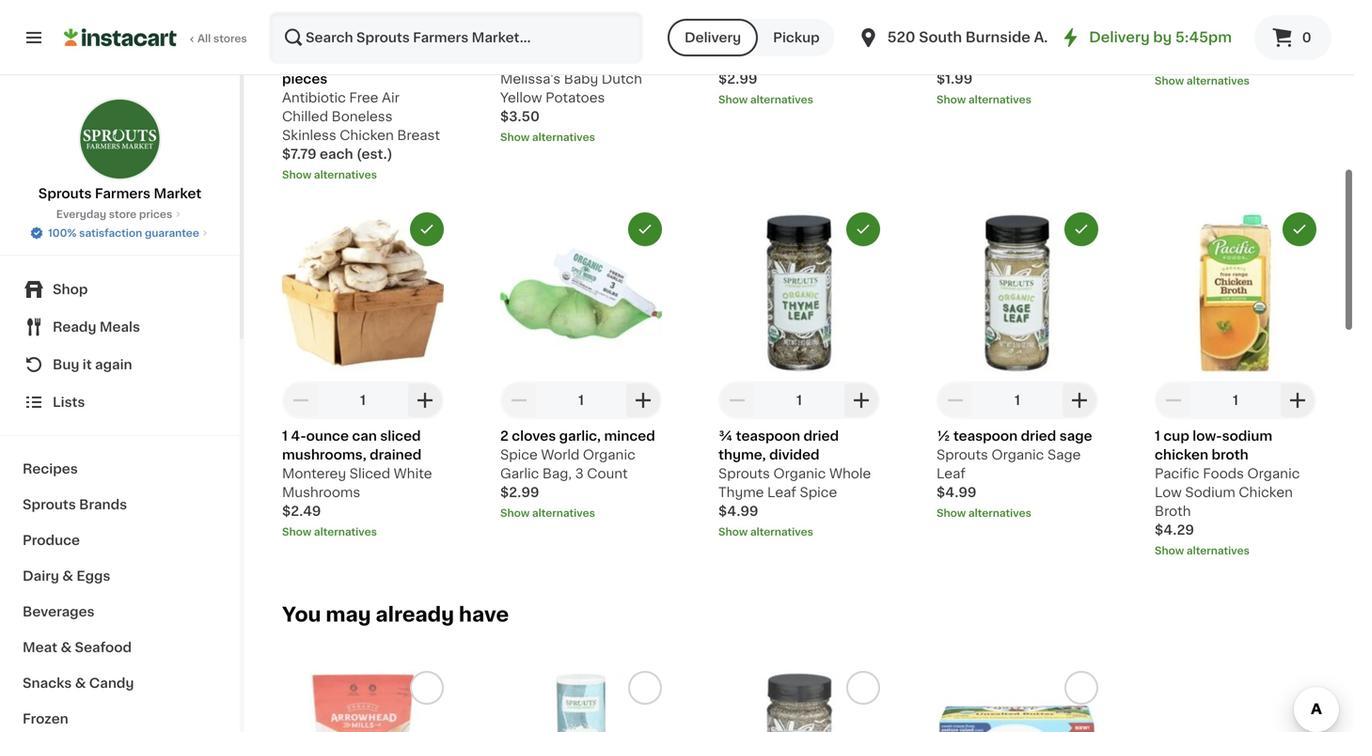 Task type: describe. For each thing, give the bounding box(es) containing it.
½
[[937, 430, 950, 443]]

potatoes,
[[500, 35, 565, 48]]

meals
[[100, 321, 140, 334]]

sliced
[[380, 430, 421, 443]]

snacks
[[23, 677, 72, 690]]

alternatives inside 2 cups baby carrots, cut into thirds organic baby carrots $2.99 show alternatives
[[750, 94, 813, 105]]

thyme,
[[718, 448, 766, 462]]

mushrooms,
[[282, 448, 366, 462]]

sprouts down recipes
[[23, 498, 76, 512]]

show alternatives button for 1 pound boneless, skinless chicken breast, cut into 1-inch pieces
[[282, 167, 444, 182]]

ready meals link
[[11, 308, 229, 346]]

potatoes
[[546, 91, 605, 104]]

small
[[571, 16, 607, 29]]

1 large onion, chopped yellow onion $1.03 each (est.) show alternatives
[[1155, 16, 1307, 86]]

drained
[[370, 448, 422, 462]]

each inside 1 large onion, chopped yellow onion $1.03 each (est.) show alternatives
[[1194, 53, 1227, 67]]

by
[[1153, 31, 1172, 44]]

increment quantity image for ¾ teaspoon dried thyme, divided
[[850, 389, 873, 412]]

dairy
[[23, 570, 59, 583]]

new
[[610, 16, 638, 29]]

minced
[[604, 430, 655, 443]]

unselect item image for 2 cloves garlic, minced
[[637, 221, 654, 238]]

chicken for pacific
[[1155, 448, 1208, 462]]

decrement quantity image for teaspoon
[[726, 389, 749, 412]]

carrots,
[[804, 16, 856, 29]]

& for snacks
[[75, 677, 86, 690]]

produce link
[[11, 523, 229, 559]]

2 for 2 celery stalks, cut into 1/2-inch pieces
[[937, 16, 945, 29]]

pickup
[[773, 31, 820, 44]]

meat & seafood link
[[11, 630, 229, 666]]

shop link
[[11, 271, 229, 308]]

dried for organic
[[803, 430, 839, 443]]

1 up garlic,
[[578, 394, 584, 407]]

1-
[[388, 53, 400, 67]]

stores
[[213, 33, 247, 44]]

delivery by 5:45pm
[[1089, 31, 1232, 44]]

$7.79
[[282, 148, 317, 161]]

cups
[[730, 16, 763, 29]]

1 inside 1 cup low-sodium chicken broth pacific foods organic low sodium chicken broth $4.29 show alternatives
[[1155, 430, 1160, 443]]

520 south burnside avenue
[[887, 31, 1088, 44]]

1 up can
[[360, 394, 366, 407]]

show inside 1 large onion, chopped yellow onion $1.03 each (est.) show alternatives
[[1155, 76, 1184, 86]]

pound
[[291, 16, 335, 29]]

show inside 1 cup low-sodium chicken broth pacific foods organic low sodium chicken broth $4.29 show alternatives
[[1155, 546, 1184, 556]]

1 inside 1 large onion, chopped yellow onion $1.03 each (est.) show alternatives
[[1155, 16, 1160, 29]]

chicken for cut
[[340, 35, 394, 48]]

yellow inside 12 ounces small new potatoes, scrubbed and halved melissa's baby dutch yellow potatoes $3.50 show alternatives
[[500, 91, 542, 104]]

show alternatives button for 2 cups baby carrots, cut into thirds
[[718, 92, 880, 107]]

cut inside 2 cups baby carrots, cut into thirds organic baby carrots $2.99 show alternatives
[[718, 35, 741, 48]]

baby inside 12 ounces small new potatoes, scrubbed and halved melissa's baby dutch yellow potatoes $3.50 show alternatives
[[564, 72, 598, 85]]

chopped
[[1246, 16, 1307, 29]]

1 up "½ teaspoon dried sage sprouts organic sage leaf $4.99 show alternatives"
[[1015, 394, 1020, 407]]

1 up the divided
[[796, 394, 802, 407]]

sage
[[1059, 430, 1092, 443]]

dried for sage
[[1021, 430, 1056, 443]]

& for dairy
[[62, 570, 73, 583]]

sage
[[1047, 448, 1081, 462]]

dairy & eggs
[[23, 570, 110, 583]]

& for meat
[[61, 641, 72, 654]]

delivery for delivery by 5:45pm
[[1089, 31, 1150, 44]]

(est.) inside 1 pound boneless, skinless chicken breast, cut into 1-inch pieces antibiotic free air chilled boneless skinless chicken breast $7.79 each (est.) show alternatives
[[356, 148, 393, 161]]

cut inside 2 celery stalks, cut into 1/2-inch pieces
[[1041, 16, 1063, 29]]

brands
[[79, 498, 127, 512]]

meat
[[23, 641, 57, 654]]

foods
[[1203, 467, 1244, 480]]

ready meals
[[53, 321, 140, 334]]

sodium
[[1222, 430, 1272, 443]]

sodium
[[1185, 486, 1235, 499]]

antibiotic
[[282, 91, 346, 104]]

south
[[919, 31, 962, 44]]

show inside "2 cloves garlic, minced spice world organic garlic bag, 3 count $2.99 show alternatives"
[[500, 508, 530, 518]]

$1.99 show alternatives
[[937, 72, 1031, 105]]

decrement quantity image for teaspoon
[[944, 389, 967, 412]]

all stores link
[[64, 11, 248, 64]]

cup
[[1164, 430, 1189, 443]]

½ teaspoon dried sage sprouts organic sage leaf $4.99 show alternatives
[[937, 430, 1092, 518]]

whole
[[829, 467, 871, 480]]

bag,
[[542, 467, 572, 480]]

frozen
[[23, 713, 68, 726]]

1 inside 1 pound boneless, skinless chicken breast, cut into 1-inch pieces antibiotic free air chilled boneless skinless chicken breast $7.79 each (est.) show alternatives
[[282, 16, 288, 29]]

large
[[1164, 16, 1198, 29]]

alternatives inside "½ teaspoon dried sage sprouts organic sage leaf $4.99 show alternatives"
[[968, 508, 1031, 518]]

lists link
[[11, 384, 229, 421]]

recipes link
[[11, 451, 229, 487]]

thyme
[[718, 486, 764, 499]]

chicken inside 1 pound boneless, skinless chicken breast, cut into 1-inch pieces antibiotic free air chilled boneless skinless chicken breast $7.79 each (est.) show alternatives
[[340, 129, 394, 142]]

unselect item image for ½ teaspoon dried sage
[[1073, 221, 1090, 238]]

count
[[587, 467, 628, 480]]

free
[[349, 91, 378, 104]]

stalks,
[[994, 16, 1038, 29]]

$2.99 inside "2 cloves garlic, minced spice world organic garlic bag, 3 count $2.99 show alternatives"
[[500, 486, 539, 499]]

each inside 1 pound boneless, skinless chicken breast, cut into 1-inch pieces antibiotic free air chilled boneless skinless chicken breast $7.79 each (est.) show alternatives
[[320, 148, 353, 161]]

onion,
[[1201, 16, 1243, 29]]

increment quantity image for ½ teaspoon dried sage
[[1068, 389, 1091, 412]]

instacart logo image
[[64, 26, 177, 49]]

alternatives inside 12 ounces small new potatoes, scrubbed and halved melissa's baby dutch yellow potatoes $3.50 show alternatives
[[532, 132, 595, 142]]

beverages link
[[11, 594, 229, 630]]

mushrooms
[[282, 486, 360, 499]]

$2.99 inside 2 cups baby carrots, cut into thirds organic baby carrots $2.99 show alternatives
[[718, 72, 757, 85]]

1 cup low-sodium chicken broth pacific foods organic low sodium chicken broth $4.29 show alternatives
[[1155, 430, 1300, 556]]

farmers
[[95, 187, 151, 200]]

you may already have
[[282, 605, 509, 625]]

¾ teaspoon dried thyme, divided sprouts organic whole thyme leaf spice $4.99 show alternatives
[[718, 430, 871, 537]]

pacific
[[1155, 467, 1200, 480]]

5:45pm
[[1175, 31, 1232, 44]]

show alternatives button for ½ teaspoon dried sage
[[937, 506, 1098, 521]]

onion
[[1200, 35, 1240, 48]]

halved
[[529, 53, 574, 67]]

show inside "½ teaspoon dried sage sprouts organic sage leaf $4.99 show alternatives"
[[937, 508, 966, 518]]

increment quantity image for 1 cup low-sodium chicken broth
[[1286, 389, 1309, 412]]

garlic,
[[559, 430, 601, 443]]

meat & seafood
[[23, 641, 132, 654]]

0
[[1302, 31, 1311, 44]]

100%
[[48, 228, 77, 238]]

white
[[394, 467, 432, 480]]

1 up sodium
[[1233, 394, 1238, 407]]

alternatives inside ¾ teaspoon dried thyme, divided sprouts organic whole thyme leaf spice $4.99 show alternatives
[[750, 527, 813, 537]]

delivery for delivery
[[685, 31, 741, 44]]

$4.99 inside ¾ teaspoon dried thyme, divided sprouts organic whole thyme leaf spice $4.99 show alternatives
[[718, 505, 758, 518]]

into inside 2 cups baby carrots, cut into thirds organic baby carrots $2.99 show alternatives
[[744, 35, 770, 48]]

boneless,
[[338, 16, 403, 29]]

may
[[326, 605, 371, 625]]

increment quantity image for 1 4-ounce can sliced mushrooms, drained
[[414, 389, 436, 412]]

inch inside 2 celery stalks, cut into 1/2-inch pieces
[[961, 35, 991, 48]]

3
[[575, 467, 584, 480]]

produce
[[23, 534, 80, 547]]



Task type: vqa. For each thing, say whether or not it's contained in the screenshot.
MILK, to the right
no



Task type: locate. For each thing, give the bounding box(es) containing it.
1 horizontal spatial cut
[[718, 35, 741, 48]]

0 horizontal spatial $4.99
[[718, 505, 758, 518]]

organic up "count" in the bottom of the page
[[583, 448, 635, 462]]

delivery
[[1089, 31, 1150, 44], [685, 31, 741, 44]]

0 horizontal spatial yellow
[[500, 91, 542, 104]]

show inside ¾ teaspoon dried thyme, divided sprouts organic whole thyme leaf spice $4.99 show alternatives
[[718, 527, 748, 537]]

2 decrement quantity image from the left
[[726, 389, 749, 412]]

1 dried from the left
[[803, 430, 839, 443]]

leaf down the divided
[[767, 486, 796, 499]]

$4.29
[[1155, 524, 1194, 537]]

show alternatives button down onion on the top of page
[[1155, 73, 1316, 88]]

increment quantity image
[[632, 389, 654, 412], [1068, 389, 1091, 412], [1286, 389, 1309, 412]]

1 horizontal spatial baby
[[774, 53, 809, 67]]

dried
[[803, 430, 839, 443], [1021, 430, 1056, 443]]

1 left 4-
[[282, 430, 288, 443]]

1 horizontal spatial $4.99
[[937, 486, 977, 499]]

each
[[1194, 53, 1227, 67], [320, 148, 353, 161]]

dried inside ¾ teaspoon dried thyme, divided sprouts organic whole thyme leaf spice $4.99 show alternatives
[[803, 430, 839, 443]]

frozen link
[[11, 701, 229, 733]]

organic down cups
[[718, 53, 771, 67]]

1 horizontal spatial increment quantity image
[[850, 389, 873, 412]]

show alternatives button
[[1155, 73, 1316, 88], [718, 92, 880, 107], [937, 92, 1098, 107], [500, 130, 662, 145], [282, 167, 444, 182], [500, 506, 662, 521], [937, 506, 1098, 521], [282, 525, 444, 540], [718, 525, 880, 540], [1155, 543, 1316, 558]]

& left candy
[[75, 677, 86, 690]]

0 horizontal spatial delivery
[[685, 31, 741, 44]]

everyday store prices link
[[56, 207, 184, 222]]

can
[[352, 430, 377, 443]]

show alternatives button for 1 4-ounce can sliced mushrooms, drained
[[282, 525, 444, 540]]

decrement quantity image
[[508, 389, 530, 412], [944, 389, 967, 412]]

product group
[[282, 212, 444, 540], [500, 212, 662, 521], [718, 212, 880, 540], [937, 212, 1098, 521], [1155, 212, 1316, 558], [282, 671, 444, 733], [500, 671, 662, 733], [718, 671, 880, 733], [937, 671, 1098, 733]]

show alternatives button down "sodium"
[[1155, 543, 1316, 558]]

chicken up 'pacific'
[[1155, 448, 1208, 462]]

2 cloves garlic, minced spice world organic garlic bag, 3 count $2.99 show alternatives
[[500, 430, 655, 518]]

0 horizontal spatial baby
[[564, 72, 598, 85]]

low-
[[1193, 430, 1222, 443]]

teaspoon right ½
[[953, 430, 1018, 443]]

into inside 2 celery stalks, cut into 1/2-inch pieces
[[1066, 16, 1093, 29]]

2 horizontal spatial 2
[[937, 16, 945, 29]]

1 horizontal spatial decrement quantity image
[[726, 389, 749, 412]]

show alternatives button down the potatoes
[[500, 130, 662, 145]]

pieces
[[994, 35, 1039, 48], [282, 72, 328, 85]]

520
[[887, 31, 915, 44]]

2 vertical spatial cut
[[333, 53, 355, 67]]

520 south burnside avenue button
[[857, 11, 1088, 64]]

0 horizontal spatial $2.99
[[500, 486, 539, 499]]

1 horizontal spatial unselect item image
[[637, 221, 654, 238]]

leaf
[[937, 467, 966, 480], [767, 486, 796, 499]]

show alternatives button down the mushrooms
[[282, 525, 444, 540]]

snacks & candy
[[23, 677, 134, 690]]

1 unselect item image from the left
[[855, 221, 872, 238]]

1 horizontal spatial (est.)
[[1230, 53, 1266, 67]]

0 horizontal spatial chicken
[[340, 129, 394, 142]]

again
[[95, 358, 132, 371]]

& inside "link"
[[62, 570, 73, 583]]

show down "$1.99"
[[937, 94, 966, 105]]

cloves
[[512, 430, 556, 443]]

baby up the potatoes
[[564, 72, 598, 85]]

& left the eggs
[[62, 570, 73, 583]]

sprouts
[[38, 187, 92, 200], [937, 448, 988, 462], [718, 467, 770, 480], [23, 498, 76, 512]]

1 unselect item image from the left
[[418, 221, 435, 238]]

sliced
[[350, 467, 390, 480]]

organic inside 1 cup low-sodium chicken broth pacific foods organic low sodium chicken broth $4.29 show alternatives
[[1247, 467, 1300, 480]]

None search field
[[269, 11, 643, 64]]

alternatives inside "2 cloves garlic, minced spice world organic garlic bag, 3 count $2.99 show alternatives"
[[532, 508, 595, 518]]

$2.99 down garlic
[[500, 486, 539, 499]]

carrots
[[812, 53, 861, 67]]

show inside $1.99 show alternatives
[[937, 94, 966, 105]]

2 teaspoon from the left
[[953, 430, 1018, 443]]

1 4-ounce can sliced mushrooms, drained monterey sliced white mushrooms $2.49 show alternatives
[[282, 430, 432, 537]]

organic inside 2 cups baby carrots, cut into thirds organic baby carrots $2.99 show alternatives
[[718, 53, 771, 67]]

$2.99
[[718, 72, 757, 85], [500, 486, 539, 499]]

show down $4.29 at the bottom right of the page
[[1155, 546, 1184, 556]]

3 unselect item image from the left
[[1291, 221, 1308, 238]]

1 horizontal spatial chicken
[[1239, 486, 1293, 499]]

recipes
[[23, 463, 78, 476]]

chicken inside 1 cup low-sodium chicken broth pacific foods organic low sodium chicken broth $4.29 show alternatives
[[1239, 486, 1293, 499]]

1 vertical spatial chicken
[[1155, 448, 1208, 462]]

2 cups baby carrots, cut into thirds organic baby carrots $2.99 show alternatives
[[718, 16, 861, 105]]

sprouts inside ¾ teaspoon dried thyme, divided sprouts organic whole thyme leaf spice $4.99 show alternatives
[[718, 467, 770, 480]]

baby
[[774, 53, 809, 67], [564, 72, 598, 85]]

show alternatives button down the sage
[[937, 506, 1098, 521]]

12 ounces small new potatoes, scrubbed and halved melissa's baby dutch yellow potatoes $3.50 show alternatives
[[500, 16, 642, 142]]

decrement quantity image up ¾
[[726, 389, 749, 412]]

service type group
[[668, 19, 835, 56]]

organic inside ¾ teaspoon dried thyme, divided sprouts organic whole thyme leaf spice $4.99 show alternatives
[[773, 467, 826, 480]]

0 vertical spatial leaf
[[937, 467, 966, 480]]

unselect item image for 1 4-ounce can sliced mushrooms, drained
[[418, 221, 435, 238]]

yellow up $1.03
[[1155, 35, 1197, 48]]

2 unselect item image from the left
[[1073, 221, 1090, 238]]

1 vertical spatial pieces
[[282, 72, 328, 85]]

2 increment quantity image from the left
[[850, 389, 873, 412]]

1 horizontal spatial decrement quantity image
[[944, 389, 967, 412]]

cut up avenue
[[1041, 16, 1063, 29]]

delivery by 5:45pm link
[[1059, 26, 1232, 49]]

0 vertical spatial &
[[62, 570, 73, 583]]

1 horizontal spatial leaf
[[937, 467, 966, 480]]

teaspoon for divided
[[736, 430, 800, 443]]

alternatives inside $1.99 show alternatives
[[968, 94, 1031, 105]]

show down thyme
[[718, 527, 748, 537]]

spice
[[500, 448, 538, 462], [800, 486, 837, 499]]

0 horizontal spatial unselect item image
[[855, 221, 872, 238]]

show alternatives button down thyme
[[718, 525, 880, 540]]

into down cups
[[744, 35, 770, 48]]

sprouts down thyme,
[[718, 467, 770, 480]]

0 horizontal spatial each
[[320, 148, 353, 161]]

teaspoon for sprouts
[[953, 430, 1018, 443]]

1 vertical spatial $2.99
[[500, 486, 539, 499]]

organic down the divided
[[773, 467, 826, 480]]

1 horizontal spatial chicken
[[1155, 448, 1208, 462]]

0 horizontal spatial chicken
[[340, 35, 394, 48]]

cut inside 1 pound boneless, skinless chicken breast, cut into 1-inch pieces antibiotic free air chilled boneless skinless chicken breast $7.79 each (est.) show alternatives
[[333, 53, 355, 67]]

all stores
[[197, 33, 247, 44]]

into up avenue
[[1066, 16, 1093, 29]]

3 increment quantity image from the left
[[1286, 389, 1309, 412]]

1 up delivery by 5:45pm
[[1155, 16, 1160, 29]]

0 vertical spatial spice
[[500, 448, 538, 462]]

(est.) down 'boneless'
[[356, 148, 393, 161]]

chicken down foods
[[1239, 486, 1293, 499]]

show down $2.49
[[282, 527, 311, 537]]

divided
[[769, 448, 820, 462]]

1 vertical spatial baby
[[564, 72, 598, 85]]

melissa's
[[500, 72, 561, 85]]

0 horizontal spatial unselect item image
[[418, 221, 435, 238]]

burnside
[[965, 31, 1031, 44]]

all
[[197, 33, 211, 44]]

1 vertical spatial (est.)
[[356, 148, 393, 161]]

sprouts up everyday
[[38, 187, 92, 200]]

0 vertical spatial $2.99
[[718, 72, 757, 85]]

show inside 1 4-ounce can sliced mushrooms, drained monterey sliced white mushrooms $2.49 show alternatives
[[282, 527, 311, 537]]

2 horizontal spatial unselect item image
[[1291, 221, 1308, 238]]

organic inside "½ teaspoon dried sage sprouts organic sage leaf $4.99 show alternatives"
[[992, 448, 1044, 462]]

1 horizontal spatial dried
[[1021, 430, 1056, 443]]

alternatives inside 1 4-ounce can sliced mushrooms, drained monterey sliced white mushrooms $2.49 show alternatives
[[314, 527, 377, 537]]

show down garlic
[[500, 508, 530, 518]]

1 vertical spatial yellow
[[500, 91, 542, 104]]

have
[[459, 605, 509, 625]]

prices
[[139, 209, 172, 220]]

1 left cup
[[1155, 430, 1160, 443]]

1 left pound
[[282, 16, 288, 29]]

show down $1.03
[[1155, 76, 1184, 86]]

chilled
[[282, 110, 328, 123]]

monterey
[[282, 467, 346, 480]]

1 inside 1 4-ounce can sliced mushrooms, drained monterey sliced white mushrooms $2.49 show alternatives
[[282, 430, 288, 443]]

spice up garlic
[[500, 448, 538, 462]]

show inside 12 ounces small new potatoes, scrubbed and halved melissa's baby dutch yellow potatoes $3.50 show alternatives
[[500, 132, 530, 142]]

organic
[[718, 53, 771, 67], [583, 448, 635, 462], [992, 448, 1044, 462], [773, 467, 826, 480], [1247, 467, 1300, 480]]

show alternatives button for 1 large onion, chopped
[[1155, 73, 1316, 88]]

1 vertical spatial spice
[[800, 486, 837, 499]]

decrement quantity image up "cloves"
[[508, 389, 530, 412]]

breast,
[[282, 53, 330, 67]]

eggs
[[77, 570, 110, 583]]

1 vertical spatial $4.99
[[718, 505, 758, 518]]

guarantee
[[145, 228, 199, 238]]

chicken
[[340, 129, 394, 142], [1239, 486, 1293, 499]]

1 vertical spatial leaf
[[767, 486, 796, 499]]

sprouts farmers market link
[[38, 98, 201, 203]]

cut
[[1041, 16, 1063, 29], [718, 35, 741, 48], [333, 53, 355, 67]]

show down $3.50
[[500, 132, 530, 142]]

alternatives inside 1 large onion, chopped yellow onion $1.03 each (est.) show alternatives
[[1187, 76, 1250, 86]]

breast
[[397, 129, 440, 142]]

0 horizontal spatial leaf
[[767, 486, 796, 499]]

sprouts farmers market
[[38, 187, 201, 200]]

2 decrement quantity image from the left
[[944, 389, 967, 412]]

2 horizontal spatial cut
[[1041, 16, 1063, 29]]

1 vertical spatial into
[[744, 35, 770, 48]]

2 horizontal spatial increment quantity image
[[1286, 389, 1309, 412]]

delivery down cups
[[685, 31, 741, 44]]

3 decrement quantity image from the left
[[1162, 389, 1185, 412]]

low
[[1155, 486, 1182, 499]]

1 vertical spatial &
[[61, 641, 72, 654]]

¾
[[718, 430, 733, 443]]

show down ½
[[937, 508, 966, 518]]

unselect item image for ¾ teaspoon dried thyme, divided
[[855, 221, 872, 238]]

chicken down boneless,
[[340, 35, 394, 48]]

baby
[[767, 16, 801, 29]]

show
[[1155, 76, 1184, 86], [718, 94, 748, 105], [937, 94, 966, 105], [500, 132, 530, 142], [282, 170, 311, 180], [500, 508, 530, 518], [937, 508, 966, 518], [282, 527, 311, 537], [718, 527, 748, 537], [1155, 546, 1184, 556]]

buy it again link
[[11, 346, 229, 384]]

increment quantity image up whole
[[850, 389, 873, 412]]

2 inside 2 cups baby carrots, cut into thirds organic baby carrots $2.99 show alternatives
[[718, 16, 727, 29]]

delivery inside button
[[685, 31, 741, 44]]

0 horizontal spatial spice
[[500, 448, 538, 462]]

unselect item image
[[418, 221, 435, 238], [637, 221, 654, 238], [1291, 221, 1308, 238]]

organic down sodium
[[1247, 467, 1300, 480]]

dried up the divided
[[803, 430, 839, 443]]

1 horizontal spatial increment quantity image
[[1068, 389, 1091, 412]]

organic inside "2 cloves garlic, minced spice world organic garlic bag, 3 count $2.99 show alternatives"
[[583, 448, 635, 462]]

show alternatives button for ¾ teaspoon dried thyme, divided
[[718, 525, 880, 540]]

pieces inside 1 pound boneless, skinless chicken breast, cut into 1-inch pieces antibiotic free air chilled boneless skinless chicken breast $7.79 each (est.) show alternatives
[[282, 72, 328, 85]]

show alternatives button for 1 cup low-sodium chicken broth
[[1155, 543, 1316, 558]]

decrement quantity image for cloves
[[508, 389, 530, 412]]

2 vertical spatial &
[[75, 677, 86, 690]]

inch inside 1 pound boneless, skinless chicken breast, cut into 1-inch pieces antibiotic free air chilled boneless skinless chicken breast $7.79 each (est.) show alternatives
[[400, 53, 429, 67]]

(est.)
[[1230, 53, 1266, 67], [356, 148, 393, 161]]

dried inside "½ teaspoon dried sage sprouts organic sage leaf $4.99 show alternatives"
[[1021, 430, 1056, 443]]

show alternatives button down 3
[[500, 506, 662, 521]]

sprouts inside "½ teaspoon dried sage sprouts organic sage leaf $4.99 show alternatives"
[[937, 448, 988, 462]]

ounces
[[517, 16, 568, 29]]

shop
[[53, 283, 88, 296]]

baby inside 2 cups baby carrots, cut into thirds organic baby carrots $2.99 show alternatives
[[774, 53, 809, 67]]

into left 1-
[[359, 53, 385, 67]]

0 horizontal spatial teaspoon
[[736, 430, 800, 443]]

sprouts down ½
[[937, 448, 988, 462]]

each down onion on the top of page
[[1194, 53, 1227, 67]]

0 horizontal spatial increment quantity image
[[632, 389, 654, 412]]

show alternatives button down 'boneless'
[[282, 167, 444, 182]]

each down skinless
[[320, 148, 353, 161]]

leaf inside ¾ teaspoon dried thyme, divided sprouts organic whole thyme leaf spice $4.99 show alternatives
[[767, 486, 796, 499]]

decrement quantity image
[[290, 389, 312, 412], [726, 389, 749, 412], [1162, 389, 1185, 412]]

chicken down 'boneless'
[[340, 129, 394, 142]]

unselect item image for 1 cup low-sodium chicken broth
[[1291, 221, 1308, 238]]

show alternatives button for 12 ounces small new potatoes, scrubbed and halved
[[500, 130, 662, 145]]

1 horizontal spatial $2.99
[[718, 72, 757, 85]]

0 vertical spatial baby
[[774, 53, 809, 67]]

1/2-
[[937, 35, 961, 48]]

teaspoon up thyme,
[[736, 430, 800, 443]]

decrement quantity image for 4-
[[290, 389, 312, 412]]

2 dried from the left
[[1021, 430, 1056, 443]]

increment quantity image up sliced
[[414, 389, 436, 412]]

dutch
[[602, 72, 642, 85]]

0 horizontal spatial decrement quantity image
[[290, 389, 312, 412]]

skinless
[[282, 35, 337, 48]]

0 vertical spatial cut
[[1041, 16, 1063, 29]]

2 vertical spatial into
[[359, 53, 385, 67]]

0 vertical spatial chicken
[[340, 35, 394, 48]]

1 horizontal spatial into
[[744, 35, 770, 48]]

yellow up $3.50
[[500, 91, 542, 104]]

teaspoon inside "½ teaspoon dried sage sprouts organic sage leaf $4.99 show alternatives"
[[953, 430, 1018, 443]]

buy it again
[[53, 358, 132, 371]]

decrement quantity image up cup
[[1162, 389, 1185, 412]]

alternatives inside 1 pound boneless, skinless chicken breast, cut into 1-inch pieces antibiotic free air chilled boneless skinless chicken breast $7.79 each (est.) show alternatives
[[314, 170, 377, 180]]

ready
[[53, 321, 96, 334]]

0 horizontal spatial pieces
[[282, 72, 328, 85]]

increment quantity image for 2 cloves garlic, minced
[[632, 389, 654, 412]]

1 horizontal spatial unselect item image
[[1073, 221, 1090, 238]]

0 horizontal spatial inch
[[400, 53, 429, 67]]

chicken inside 1 pound boneless, skinless chicken breast, cut into 1-inch pieces antibiotic free air chilled boneless skinless chicken breast $7.79 each (est.) show alternatives
[[340, 35, 394, 48]]

0 vertical spatial chicken
[[340, 129, 394, 142]]

avenue
[[1034, 31, 1088, 44]]

decrement quantity image up ½
[[944, 389, 967, 412]]

0 vertical spatial each
[[1194, 53, 1227, 67]]

yellow inside 1 large onion, chopped yellow onion $1.03 each (est.) show alternatives
[[1155, 35, 1197, 48]]

1 decrement quantity image from the left
[[508, 389, 530, 412]]

pieces inside 2 celery stalks, cut into 1/2-inch pieces
[[994, 35, 1039, 48]]

2 up south
[[937, 16, 945, 29]]

satisfaction
[[79, 228, 142, 238]]

$4.99 down ½
[[937, 486, 977, 499]]

0 horizontal spatial decrement quantity image
[[508, 389, 530, 412]]

show down $7.79
[[282, 170, 311, 180]]

2 left "cloves"
[[500, 430, 509, 443]]

1 increment quantity image from the left
[[414, 389, 436, 412]]

1 horizontal spatial 2
[[718, 16, 727, 29]]

broth
[[1155, 505, 1191, 518]]

show alternatives button down carrots
[[718, 92, 880, 107]]

0 vertical spatial (est.)
[[1230, 53, 1266, 67]]

2 increment quantity image from the left
[[1068, 389, 1091, 412]]

pieces down breast,
[[282, 72, 328, 85]]

market
[[154, 187, 201, 200]]

2 left cups
[[718, 16, 727, 29]]

1 horizontal spatial teaspoon
[[953, 430, 1018, 443]]

leaf inside "½ teaspoon dried sage sprouts organic sage leaf $4.99 show alternatives"
[[937, 467, 966, 480]]

2 inside 2 celery stalks, cut into 1/2-inch pieces
[[937, 16, 945, 29]]

decrement quantity image up 4-
[[290, 389, 312, 412]]

inch down boneless,
[[400, 53, 429, 67]]

chicken inside 1 cup low-sodium chicken broth pacific foods organic low sodium chicken broth $4.29 show alternatives
[[1155, 448, 1208, 462]]

0 horizontal spatial increment quantity image
[[414, 389, 436, 412]]

2 horizontal spatial decrement quantity image
[[1162, 389, 1185, 412]]

delivery left by
[[1089, 31, 1150, 44]]

0 vertical spatial inch
[[961, 35, 991, 48]]

show inside 1 pound boneless, skinless chicken breast, cut into 1-inch pieces antibiotic free air chilled boneless skinless chicken breast $7.79 each (est.) show alternatives
[[282, 170, 311, 180]]

everyday
[[56, 209, 106, 220]]

inch
[[961, 35, 991, 48], [400, 53, 429, 67]]

and
[[500, 53, 526, 67]]

1 horizontal spatial spice
[[800, 486, 837, 499]]

1 vertical spatial cut
[[718, 35, 741, 48]]

seafood
[[75, 641, 132, 654]]

broth
[[1212, 448, 1248, 462]]

show alternatives button for 2 cloves garlic, minced
[[500, 506, 662, 521]]

1 vertical spatial inch
[[400, 53, 429, 67]]

1 vertical spatial each
[[320, 148, 353, 161]]

1 horizontal spatial yellow
[[1155, 35, 1197, 48]]

show alternatives button for 2 celery stalks, cut into 1/2-inch pieces
[[937, 92, 1098, 107]]

dried up the sage
[[1021, 430, 1056, 443]]

0 vertical spatial yellow
[[1155, 35, 1197, 48]]

show inside 2 cups baby carrots, cut into thirds organic baby carrots $2.99 show alternatives
[[718, 94, 748, 105]]

0 horizontal spatial 2
[[500, 430, 509, 443]]

4-
[[291, 430, 306, 443]]

spice down whole
[[800, 486, 837, 499]]

alternatives inside 1 cup low-sodium chicken broth pacific foods organic low sodium chicken broth $4.29 show alternatives
[[1187, 546, 1250, 556]]

1 horizontal spatial each
[[1194, 53, 1227, 67]]

$2.99 down service type group
[[718, 72, 757, 85]]

boneless
[[332, 110, 393, 123]]

celery
[[948, 16, 991, 29]]

inch down celery
[[961, 35, 991, 48]]

0 vertical spatial pieces
[[994, 35, 1039, 48]]

decrement quantity image for cup
[[1162, 389, 1185, 412]]

2 inside "2 cloves garlic, minced spice world organic garlic bag, 3 count $2.99 show alternatives"
[[500, 430, 509, 443]]

$4.99 inside "½ teaspoon dried sage sprouts organic sage leaf $4.99 show alternatives"
[[937, 486, 977, 499]]

sprouts brands
[[23, 498, 127, 512]]

$4.99 down thyme
[[718, 505, 758, 518]]

0 vertical spatial into
[[1066, 16, 1093, 29]]

1 vertical spatial chicken
[[1239, 486, 1293, 499]]

Search field
[[271, 13, 641, 62]]

delivery button
[[668, 19, 758, 56]]

show alternatives button down burnside
[[937, 92, 1098, 107]]

organic left the sage
[[992, 448, 1044, 462]]

cut down cups
[[718, 35, 741, 48]]

1 teaspoon from the left
[[736, 430, 800, 443]]

world
[[541, 448, 580, 462]]

(est.) inside 1 large onion, chopped yellow onion $1.03 each (est.) show alternatives
[[1230, 53, 1266, 67]]

into inside 1 pound boneless, skinless chicken breast, cut into 1-inch pieces antibiotic free air chilled boneless skinless chicken breast $7.79 each (est.) show alternatives
[[359, 53, 385, 67]]

2 horizontal spatial into
[[1066, 16, 1093, 29]]

(est.) down onion on the top of page
[[1230, 53, 1266, 67]]

leaf down ½
[[937, 467, 966, 480]]

1 increment quantity image from the left
[[632, 389, 654, 412]]

1 pound boneless, skinless chicken breast, cut into 1-inch pieces antibiotic free air chilled boneless skinless chicken breast $7.79 each (est.) show alternatives
[[282, 16, 440, 180]]

pieces down the stalks,
[[994, 35, 1039, 48]]

1 horizontal spatial inch
[[961, 35, 991, 48]]

2 for 2 cloves garlic, minced spice world organic garlic bag, 3 count $2.99 show alternatives
[[500, 430, 509, 443]]

baby down thirds
[[774, 53, 809, 67]]

cut right breast,
[[333, 53, 355, 67]]

snacks & candy link
[[11, 666, 229, 701]]

0 horizontal spatial cut
[[333, 53, 355, 67]]

2 unselect item image from the left
[[637, 221, 654, 238]]

0 vertical spatial $4.99
[[937, 486, 977, 499]]

2 for 2 cups baby carrots, cut into thirds organic baby carrots $2.99 show alternatives
[[718, 16, 727, 29]]

teaspoon inside ¾ teaspoon dried thyme, divided sprouts organic whole thyme leaf spice $4.99 show alternatives
[[736, 430, 800, 443]]

0 horizontal spatial into
[[359, 53, 385, 67]]

spice inside "2 cloves garlic, minced spice world organic garlic bag, 3 count $2.99 show alternatives"
[[500, 448, 538, 462]]

chicken
[[340, 35, 394, 48], [1155, 448, 1208, 462]]

1 horizontal spatial pieces
[[994, 35, 1039, 48]]

1 horizontal spatial delivery
[[1089, 31, 1150, 44]]

0 horizontal spatial dried
[[803, 430, 839, 443]]

100% satisfaction guarantee
[[48, 228, 199, 238]]

1 decrement quantity image from the left
[[290, 389, 312, 412]]

increment quantity image
[[414, 389, 436, 412], [850, 389, 873, 412]]

show down service type group
[[718, 94, 748, 105]]

unselect item image
[[855, 221, 872, 238], [1073, 221, 1090, 238]]

& right "meat"
[[61, 641, 72, 654]]

0 horizontal spatial (est.)
[[356, 148, 393, 161]]

sprouts farmers market logo image
[[79, 98, 161, 181]]

2
[[718, 16, 727, 29], [937, 16, 945, 29], [500, 430, 509, 443]]

spice inside ¾ teaspoon dried thyme, divided sprouts organic whole thyme leaf spice $4.99 show alternatives
[[800, 486, 837, 499]]



